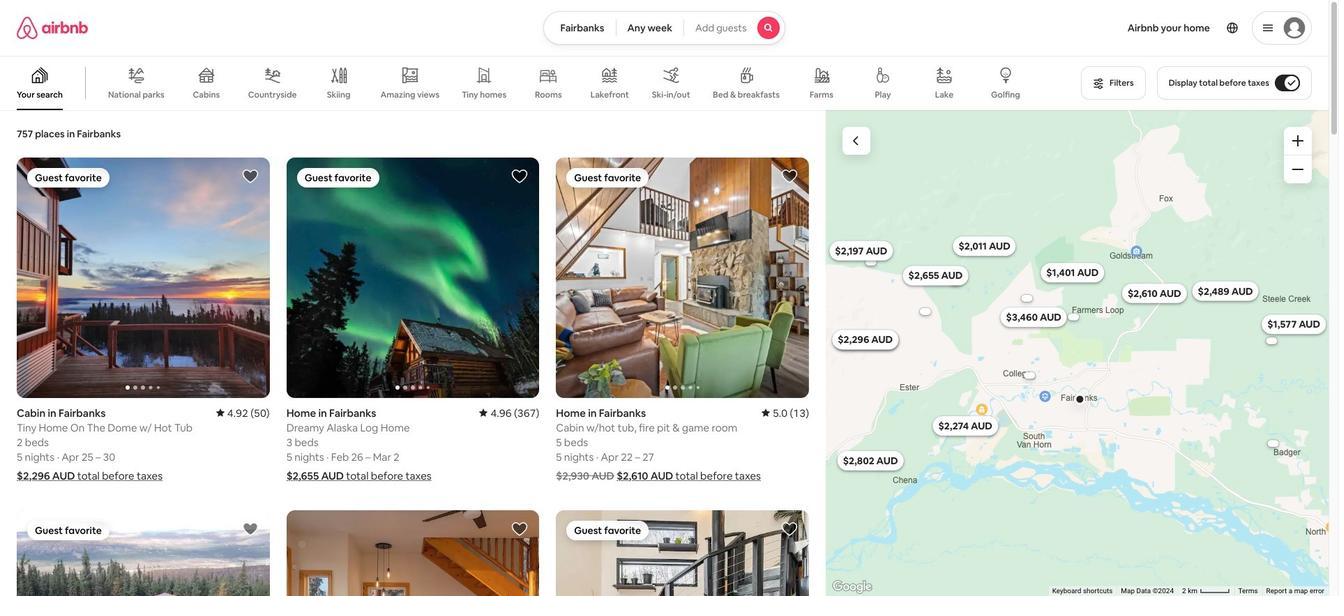 Task type: locate. For each thing, give the bounding box(es) containing it.
add to wishlist: home in fairbanks image
[[512, 168, 528, 185], [242, 521, 259, 538], [781, 521, 798, 538]]

None search field
[[543, 11, 786, 45]]

1 horizontal spatial add to wishlist: home in fairbanks image
[[781, 168, 798, 185]]

0 horizontal spatial add to wishlist: home in fairbanks image
[[242, 521, 259, 538]]

1 vertical spatial add to wishlist: home in fairbanks image
[[512, 521, 528, 538]]

group
[[17, 158, 270, 398], [286, 158, 539, 398], [556, 158, 809, 398], [17, 510, 270, 596], [286, 510, 539, 596], [556, 510, 809, 596]]

the location you searched image
[[1074, 394, 1085, 405]]

0 vertical spatial add to wishlist: home in fairbanks image
[[781, 168, 798, 185]]

zoom out image
[[1293, 164, 1304, 175]]

google image
[[829, 578, 876, 596]]

google map
showing 22 stays. region
[[826, 110, 1337, 596]]

4.96 out of 5 average rating,  367 reviews image
[[480, 406, 539, 420]]

add to wishlist: home in fairbanks image
[[781, 168, 798, 185], [512, 521, 528, 538]]



Task type: describe. For each thing, give the bounding box(es) containing it.
zoom in image
[[1293, 135, 1304, 146]]

5.0 out of 5 average rating,  13 reviews image
[[762, 406, 809, 420]]

1 horizontal spatial add to wishlist: home in fairbanks image
[[512, 168, 528, 185]]

4.92 out of 5 average rating,  50 reviews image
[[216, 406, 270, 420]]

profile element
[[803, 0, 1312, 56]]

add to wishlist: cabin in fairbanks image
[[242, 168, 259, 185]]

2 horizontal spatial add to wishlist: home in fairbanks image
[[781, 521, 798, 538]]

0 horizontal spatial add to wishlist: home in fairbanks image
[[512, 521, 528, 538]]



Task type: vqa. For each thing, say whether or not it's contained in the screenshot.
fourth the – from the right
no



